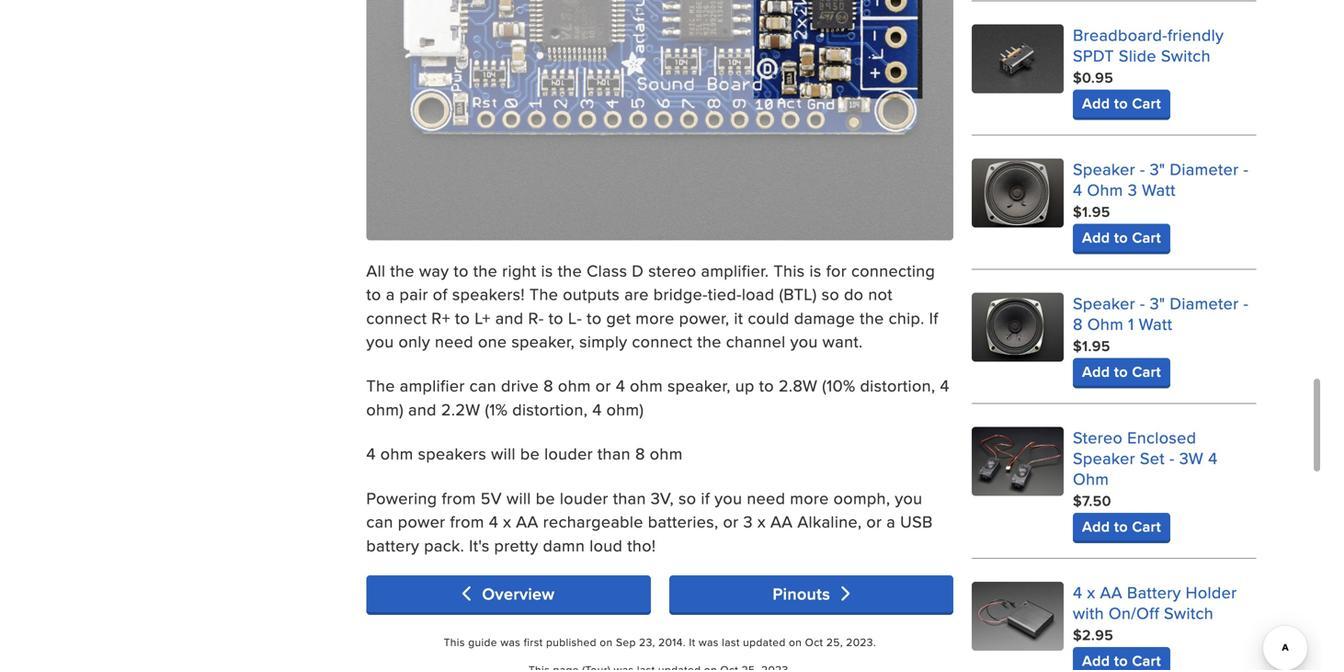 Task type: locate. For each thing, give the bounding box(es) containing it.
pair
[[400, 283, 429, 306]]

0 vertical spatial be
[[521, 442, 540, 466]]

distortion, down drive
[[513, 398, 588, 421]]

add down $0.95
[[1083, 93, 1111, 114]]

and inside all the way to the right is the class d stereo amplifier. this is for connecting to a pair of speakers! the outputs are bridge-tied-load (btl) so do not connect r+ to l+ and r- to l- to get more power, it could damage the chip. if you only need one speaker, simply connect the channel you want.
[[496, 306, 524, 330]]

channel
[[727, 330, 786, 353]]

pretty
[[495, 534, 539, 557]]

(1%
[[485, 398, 508, 421]]

way
[[419, 259, 449, 282]]

more up alkaline,
[[791, 487, 830, 510]]

ohm inside speaker - 3" diameter - 4 ohm 3 watt $1.95 add to cart
[[1088, 178, 1124, 202]]

x inside 4 x aa battery holder with on/off switch $2.95
[[1088, 581, 1096, 605]]

0 horizontal spatial was
[[501, 635, 521, 651]]

1 vertical spatial louder
[[560, 487, 609, 510]]

add down speaker - 3" diameter - 4 ohm 3 watt 'link'
[[1083, 227, 1111, 249]]

0 vertical spatial speaker,
[[512, 330, 575, 353]]

speakers!
[[453, 283, 525, 306]]

this guide was first published on sep 23, 2014. it was last updated on oct 25, 2023.
[[444, 635, 877, 651]]

aa inside 4 x aa battery holder with on/off switch $2.95
[[1101, 581, 1123, 605]]

$1.95 left the 1
[[1074, 335, 1111, 357]]

4
[[1074, 178, 1083, 202], [616, 374, 626, 398], [941, 374, 950, 398], [593, 398, 602, 421], [367, 442, 376, 466], [1209, 447, 1219, 470], [489, 510, 499, 534], [1074, 581, 1083, 605]]

3 add to cart link from the top
[[1074, 358, 1171, 386]]

speaker up $7.50
[[1074, 447, 1136, 470]]

speaker - 3" diameter - 8 ohm 1 watt link
[[1074, 292, 1250, 336]]

cart up battery
[[1133, 516, 1162, 538]]

speaker
[[1074, 157, 1136, 181], [1074, 292, 1136, 315], [1074, 447, 1136, 470]]

1 vertical spatial watt
[[1140, 312, 1173, 336]]

3 add from the top
[[1083, 361, 1111, 383]]

1 was from the left
[[501, 635, 521, 651]]

sep
[[616, 635, 636, 651]]

is right 'right'
[[541, 259, 554, 282]]

0 horizontal spatial the
[[367, 374, 395, 398]]

to down slide
[[1115, 93, 1129, 114]]

class
[[587, 259, 628, 282]]

to inside speaker - 3" diameter - 4 ohm 3 watt $1.95 add to cart
[[1115, 227, 1129, 249]]

need right if on the right of the page
[[747, 487, 786, 510]]

1 horizontal spatial more
[[791, 487, 830, 510]]

x left alkaline,
[[758, 510, 766, 534]]

speaker right speaker - 3" diameter - 4 ohm 3 watt image
[[1074, 157, 1136, 181]]

to up stereo
[[1115, 361, 1129, 383]]

this up (btl)
[[774, 259, 805, 282]]

switch
[[1162, 44, 1212, 67], [1165, 602, 1214, 625]]

$2.95
[[1074, 625, 1114, 646]]

1 horizontal spatial ohm)
[[607, 398, 644, 421]]

so inside all the way to the right is the class d stereo amplifier. this is for connecting to a pair of speakers! the outputs are bridge-tied-load (btl) so do not connect r+ to l+ and r- to l- to get more power, it could damage the chip. if you only need one speaker, simply connect the channel you want.
[[822, 283, 840, 306]]

diameter inside speaker - 3" diameter - 8 ohm 1 watt $1.95 add to cart
[[1171, 292, 1240, 315]]

watt inside speaker - 3" diameter - 8 ohm 1 watt $1.95 add to cart
[[1140, 312, 1173, 336]]

0 vertical spatial need
[[435, 330, 474, 353]]

0 vertical spatial this
[[774, 259, 805, 282]]

2 add to cart link from the top
[[1074, 224, 1171, 252]]

speakers
[[418, 442, 487, 466]]

be down '4 ohm speakers will be louder than 8 ohm'
[[536, 487, 556, 510]]

0 vertical spatial 3"
[[1151, 157, 1166, 181]]

0 vertical spatial than
[[598, 442, 631, 466]]

2 speaker from the top
[[1074, 292, 1136, 315]]

add to cart link down the 1
[[1074, 358, 1171, 386]]

the left amplifier
[[367, 374, 395, 398]]

0 vertical spatial so
[[822, 283, 840, 306]]

$1.95 for 4
[[1074, 201, 1111, 223]]

0 horizontal spatial speaker,
[[512, 330, 575, 353]]

the up speakers!
[[474, 259, 498, 282]]

so
[[822, 283, 840, 306], [679, 487, 697, 510]]

0 vertical spatial can
[[470, 374, 497, 398]]

speaker inside the stereo enclosed speaker set - 3w 4 ohm $7.50 add to cart
[[1074, 447, 1136, 470]]

1 vertical spatial will
[[507, 487, 532, 510]]

3" inside speaker - 3" diameter - 4 ohm 3 watt $1.95 add to cart
[[1151, 157, 1166, 181]]

0 vertical spatial more
[[636, 306, 675, 330]]

need inside powering from 5v will be louder than 3v, so if you need more oomph, you can power from 4 x aa rechargeable batteries, or 3 x aa alkaline, or a usb battery pack. it's pretty damn loud tho!
[[747, 487, 786, 510]]

1 $1.95 from the top
[[1074, 201, 1111, 223]]

is
[[541, 259, 554, 282], [810, 259, 822, 282]]

2 3" from the top
[[1151, 292, 1166, 315]]

0 vertical spatial 8
[[1074, 312, 1084, 336]]

1 horizontal spatial so
[[822, 283, 840, 306]]

you down damage
[[791, 330, 819, 353]]

$1.95 inside speaker - 3" diameter - 8 ohm 1 watt $1.95 add to cart
[[1074, 335, 1111, 357]]

cart down the 1
[[1133, 361, 1162, 383]]

1 diameter from the top
[[1171, 157, 1240, 181]]

aa left battery
[[1101, 581, 1123, 605]]

this left guide
[[444, 635, 465, 651]]

speaker for 8
[[1074, 292, 1136, 315]]

0 horizontal spatial 8
[[544, 374, 554, 398]]

0 horizontal spatial 3
[[744, 510, 753, 534]]

0 vertical spatial will
[[491, 442, 516, 466]]

connect
[[367, 306, 427, 330], [632, 330, 693, 353]]

add to cart link down $0.95
[[1074, 90, 1171, 117]]

1 horizontal spatial need
[[747, 487, 786, 510]]

1 horizontal spatial speaker,
[[668, 374, 731, 398]]

1 vertical spatial 3"
[[1151, 292, 1166, 315]]

you left "only"
[[367, 330, 394, 353]]

1 vertical spatial be
[[536, 487, 556, 510]]

1 on from the left
[[600, 635, 613, 651]]

ohm down get
[[630, 374, 663, 398]]

ohm) down simply
[[607, 398, 644, 421]]

1 horizontal spatial on
[[789, 635, 802, 651]]

more
[[636, 306, 675, 330], [791, 487, 830, 510]]

to down speaker - 3" diameter - 4 ohm 3 watt 'link'
[[1115, 227, 1129, 249]]

(10%
[[823, 374, 856, 398]]

so left do
[[822, 283, 840, 306]]

8 right drive
[[544, 374, 554, 398]]

will down (1%
[[491, 442, 516, 466]]

2 cart from the top
[[1133, 227, 1162, 249]]

only
[[399, 330, 431, 353]]

2 ohm) from the left
[[607, 398, 644, 421]]

cart down speaker - 3" diameter - 4 ohm 3 watt 'link'
[[1133, 227, 1162, 249]]

connect down the power,
[[632, 330, 693, 353]]

1 vertical spatial a
[[887, 510, 896, 534]]

1 horizontal spatial 3
[[1129, 178, 1138, 202]]

2 vertical spatial speaker
[[1074, 447, 1136, 470]]

1 vertical spatial more
[[791, 487, 830, 510]]

2 horizontal spatial 8
[[1074, 312, 1084, 336]]

8 inside the amplifier can drive 8 ohm or 4 ohm speaker, up to 2.8w (10% distortion, 4 ohm) and 2.2w (1% distortion, 4 ohm)
[[544, 374, 554, 398]]

or right "batteries,"
[[724, 510, 739, 534]]

l+
[[475, 306, 491, 330]]

1 vertical spatial ohm
[[1088, 312, 1124, 336]]

0 vertical spatial a
[[386, 283, 395, 306]]

the up pair
[[390, 259, 415, 282]]

or down oomph,
[[867, 510, 883, 534]]

1 vertical spatial and
[[409, 398, 437, 421]]

ohm down stereo
[[1074, 467, 1110, 491]]

can up battery on the bottom
[[367, 510, 394, 534]]

1 add from the top
[[1083, 93, 1111, 114]]

ohm inside speaker - 3" diameter - 8 ohm 1 watt $1.95 add to cart
[[1088, 312, 1124, 336]]

2 add from the top
[[1083, 227, 1111, 249]]

ohm for 1
[[1088, 312, 1124, 336]]

cart
[[1133, 93, 1162, 114], [1133, 227, 1162, 249], [1133, 361, 1162, 383], [1133, 516, 1162, 538]]

aa left alkaline,
[[771, 510, 793, 534]]

add to cart link for to
[[1074, 90, 1171, 117]]

2 vertical spatial 8
[[636, 442, 646, 466]]

this
[[774, 259, 805, 282], [444, 635, 465, 651]]

0 horizontal spatial on
[[600, 635, 613, 651]]

ohm) down amplifier
[[367, 398, 404, 421]]

first
[[524, 635, 543, 651]]

4 cart from the top
[[1133, 516, 1162, 538]]

4 add from the top
[[1083, 516, 1111, 538]]

$7.50
[[1074, 490, 1112, 512]]

alkaline,
[[798, 510, 862, 534]]

watt inside speaker - 3" diameter - 4 ohm 3 watt $1.95 add to cart
[[1143, 178, 1176, 202]]

ohm inside the stereo enclosed speaker set - 3w 4 ohm $7.50 add to cart
[[1074, 467, 1110, 491]]

1 vertical spatial 3
[[744, 510, 753, 534]]

a left 'usb'
[[887, 510, 896, 534]]

speaker inside speaker - 3" diameter - 8 ohm 1 watt $1.95 add to cart
[[1074, 292, 1136, 315]]

0 vertical spatial louder
[[545, 442, 593, 466]]

from
[[442, 487, 476, 510], [450, 510, 485, 534]]

2 horizontal spatial or
[[867, 510, 883, 534]]

damn
[[543, 534, 585, 557]]

than up rechargeable
[[598, 442, 631, 466]]

2 is from the left
[[810, 259, 822, 282]]

was left first
[[501, 635, 521, 651]]

oct
[[806, 635, 824, 651]]

- for stereo enclosed speaker set - 3w 4 ohm
[[1170, 447, 1176, 470]]

1 vertical spatial switch
[[1165, 602, 1214, 625]]

watt for 3
[[1143, 178, 1176, 202]]

breadboard-friendly spdt slide switch image
[[973, 24, 1064, 93]]

2 diameter from the top
[[1171, 292, 1240, 315]]

chevron right image
[[835, 586, 851, 603]]

guide
[[469, 635, 498, 651]]

for
[[827, 259, 847, 282]]

1 horizontal spatial is
[[810, 259, 822, 282]]

to
[[1115, 93, 1129, 114], [1115, 227, 1129, 249], [454, 259, 469, 282], [367, 283, 382, 306], [455, 306, 470, 330], [549, 306, 564, 330], [587, 306, 602, 330], [1115, 361, 1129, 383], [760, 374, 775, 398], [1115, 516, 1129, 538]]

be inside powering from 5v will be louder than 3v, so if you need more oomph, you can power from 4 x aa rechargeable batteries, or 3 x aa alkaline, or a usb battery pack. it's pretty damn loud tho!
[[536, 487, 556, 510]]

0 vertical spatial $1.95
[[1074, 201, 1111, 223]]

0 vertical spatial switch
[[1162, 44, 1212, 67]]

if
[[930, 306, 939, 330]]

1 horizontal spatial this
[[774, 259, 805, 282]]

3" inside speaker - 3" diameter - 8 ohm 1 watt $1.95 add to cart
[[1151, 292, 1166, 315]]

with
[[1074, 602, 1105, 625]]

0 horizontal spatial need
[[435, 330, 474, 353]]

it
[[734, 306, 744, 330]]

4 x aa battery holder with on/off switch $2.95
[[1074, 581, 1238, 646]]

distortion,
[[861, 374, 936, 398], [513, 398, 588, 421]]

1 horizontal spatial a
[[887, 510, 896, 534]]

$1.95 inside speaker - 3" diameter - 4 ohm 3 watt $1.95 add to cart
[[1074, 201, 1111, 223]]

on
[[600, 635, 613, 651], [789, 635, 802, 651]]

overview
[[478, 582, 555, 606]]

the up 'r-'
[[530, 283, 559, 306]]

1 vertical spatial so
[[679, 487, 697, 510]]

3 speaker from the top
[[1074, 447, 1136, 470]]

3 inside speaker - 3" diameter - 4 ohm 3 watt $1.95 add to cart
[[1129, 178, 1138, 202]]

can inside the amplifier can drive 8 ohm or 4 ohm speaker, up to 2.8w (10% distortion, 4 ohm) and 2.2w (1% distortion, 4 ohm)
[[470, 374, 497, 398]]

add inside speaker - 3" diameter - 4 ohm 3 watt $1.95 add to cart
[[1083, 227, 1111, 249]]

1 cart from the top
[[1133, 93, 1162, 114]]

2 on from the left
[[789, 635, 802, 651]]

are
[[625, 283, 649, 306]]

0 horizontal spatial and
[[409, 398, 437, 421]]

1 3" from the top
[[1151, 157, 1166, 181]]

a inside powering from 5v will be louder than 3v, so if you need more oomph, you can power from 4 x aa rechargeable batteries, or 3 x aa alkaline, or a usb battery pack. it's pretty damn loud tho!
[[887, 510, 896, 534]]

1 vertical spatial speaker
[[1074, 292, 1136, 315]]

be for speakers
[[521, 442, 540, 466]]

1 vertical spatial speaker,
[[668, 374, 731, 398]]

want.
[[823, 330, 863, 353]]

can inside powering from 5v will be louder than 3v, so if you need more oomph, you can power from 4 x aa rechargeable batteries, or 3 x aa alkaline, or a usb battery pack. it's pretty damn loud tho!
[[367, 510, 394, 534]]

0 horizontal spatial a
[[386, 283, 395, 306]]

ohm
[[1088, 178, 1124, 202], [1088, 312, 1124, 336], [1074, 467, 1110, 491]]

switch right slide
[[1162, 44, 1212, 67]]

ohm
[[558, 374, 591, 398], [630, 374, 663, 398], [381, 442, 414, 466], [650, 442, 683, 466]]

ohm left the 1
[[1088, 312, 1124, 336]]

0 horizontal spatial more
[[636, 306, 675, 330]]

will for 5v
[[507, 487, 532, 510]]

to left l-
[[549, 306, 564, 330]]

than left 3v,
[[613, 487, 647, 510]]

add to cart link for ohm
[[1074, 513, 1171, 541]]

0 horizontal spatial or
[[596, 374, 612, 398]]

$1.95 right speaker - 3" diameter - 4 ohm 3 watt image
[[1074, 201, 1111, 223]]

d
[[632, 259, 644, 282]]

the
[[530, 283, 559, 306], [367, 374, 395, 398]]

- for speaker - 3" diameter - 8 ohm 1 watt
[[1244, 292, 1250, 315]]

connect down pair
[[367, 306, 427, 330]]

damage
[[795, 306, 856, 330]]

2023.
[[847, 635, 877, 651]]

on left oct
[[789, 635, 802, 651]]

was right it
[[699, 635, 719, 651]]

ohm up 3v,
[[650, 442, 683, 466]]

louder for 8
[[545, 442, 593, 466]]

0 vertical spatial and
[[496, 306, 524, 330]]

diameter inside speaker - 3" diameter - 4 ohm 3 watt $1.95 add to cart
[[1171, 157, 1240, 181]]

$1.95 for 8
[[1074, 335, 1111, 357]]

a left pair
[[386, 283, 395, 306]]

0 vertical spatial 3
[[1129, 178, 1138, 202]]

cart inside speaker - 3" diameter - 4 ohm 3 watt $1.95 add to cart
[[1133, 227, 1162, 249]]

from left "5v"
[[442, 487, 476, 510]]

1 horizontal spatial and
[[496, 306, 524, 330]]

and inside the amplifier can drive 8 ohm or 4 ohm speaker, up to 2.8w (10% distortion, 4 ohm) and 2.2w (1% distortion, 4 ohm)
[[409, 398, 437, 421]]

and
[[496, 306, 524, 330], [409, 398, 437, 421]]

need down r+
[[435, 330, 474, 353]]

do
[[845, 283, 864, 306]]

of
[[433, 283, 448, 306]]

amplifier
[[400, 374, 465, 398]]

2 horizontal spatial aa
[[1101, 581, 1123, 605]]

add
[[1083, 93, 1111, 114], [1083, 227, 1111, 249], [1083, 361, 1111, 383], [1083, 516, 1111, 538]]

1 horizontal spatial the
[[530, 283, 559, 306]]

1 vertical spatial can
[[367, 510, 394, 534]]

1 speaker from the top
[[1074, 157, 1136, 181]]

0 vertical spatial the
[[530, 283, 559, 306]]

0 horizontal spatial can
[[367, 510, 394, 534]]

8 left the 1
[[1074, 312, 1084, 336]]

2 vertical spatial ohm
[[1074, 467, 1110, 491]]

and left 'r-'
[[496, 306, 524, 330]]

- inside the stereo enclosed speaker set - 3w 4 ohm $7.50 add to cart
[[1170, 447, 1176, 470]]

speaker, left up
[[668, 374, 731, 398]]

louder inside powering from 5v will be louder than 3v, so if you need more oomph, you can power from 4 x aa rechargeable batteries, or 3 x aa alkaline, or a usb battery pack. it's pretty damn loud tho!
[[560, 487, 609, 510]]

add inside the stereo enclosed speaker set - 3w 4 ohm $7.50 add to cart
[[1083, 516, 1111, 538]]

$1.95
[[1074, 201, 1111, 223], [1074, 335, 1111, 357]]

8 inside speaker - 3" diameter - 8 ohm 1 watt $1.95 add to cart
[[1074, 312, 1084, 336]]

1 add to cart link from the top
[[1074, 90, 1171, 117]]

- for speaker - 3" diameter - 4 ohm 3 watt
[[1244, 157, 1250, 181]]

and down amplifier
[[409, 398, 437, 421]]

will inside powering from 5v will be louder than 3v, so if you need more oomph, you can power from 4 x aa rechargeable batteries, or 3 x aa alkaline, or a usb battery pack. it's pretty damn loud tho!
[[507, 487, 532, 510]]

breadboard-
[[1074, 23, 1168, 47]]

to down stereo enclosed speaker set - 3w 4 ohm link
[[1115, 516, 1129, 538]]

1 vertical spatial $1.95
[[1074, 335, 1111, 357]]

aa up pretty
[[516, 510, 539, 534]]

3"
[[1151, 157, 1166, 181], [1151, 292, 1166, 315]]

than inside powering from 5v will be louder than 3v, so if you need more oomph, you can power from 4 x aa rechargeable batteries, or 3 x aa alkaline, or a usb battery pack. it's pretty damn loud tho!
[[613, 487, 647, 510]]

can up (1%
[[470, 374, 497, 398]]

ohm up powering
[[381, 442, 414, 466]]

speaker, down 'r-'
[[512, 330, 575, 353]]

on/off
[[1109, 602, 1160, 625]]

all the way to the right is the class d stereo amplifier. this is for connecting to a pair of speakers! the outputs are bridge-tied-load (btl) so do not connect r+ to l+ and r- to l- to get more power, it could damage the chip. if you only need one speaker, simply connect the channel you want.
[[367, 259, 939, 353]]

add up stereo
[[1083, 361, 1111, 383]]

than for 3v,
[[613, 487, 647, 510]]

3 cart from the top
[[1133, 361, 1162, 383]]

more inside all the way to the right is the class d stereo amplifier. this is for connecting to a pair of speakers! the outputs are bridge-tied-load (btl) so do not connect r+ to l+ and r- to l- to get more power, it could damage the chip. if you only need one speaker, simply connect the channel you want.
[[636, 306, 675, 330]]

be down drive
[[521, 442, 540, 466]]

4 add to cart link from the top
[[1074, 513, 1171, 541]]

holder
[[1187, 581, 1238, 605]]

x up pretty
[[503, 510, 512, 534]]

speaker right "speaker - 3" diameter - 8 ohm 1 watt" image
[[1074, 292, 1136, 315]]

angled shot of square black 4 x aa battery holder with on/off switch and male jumper wires. image
[[973, 582, 1064, 651]]

speaker - 3" diameter - 4 ohm 3 watt $1.95 add to cart
[[1074, 157, 1250, 249]]

add to cart link down speaker - 3" diameter - 4 ohm 3 watt 'link'
[[1074, 224, 1171, 252]]

1 vertical spatial the
[[367, 374, 395, 398]]

1 horizontal spatial or
[[724, 510, 739, 534]]

more down are
[[636, 306, 675, 330]]

1 vertical spatial diameter
[[1171, 292, 1240, 315]]

outputs
[[563, 283, 620, 306]]

is left the for
[[810, 259, 822, 282]]

this inside all the way to the right is the class d stereo amplifier. this is for connecting to a pair of speakers! the outputs are bridge-tied-load (btl) so do not connect r+ to l+ and r- to l- to get more power, it could damage the chip. if you only need one speaker, simply connect the channel you want.
[[774, 259, 805, 282]]

1 vertical spatial need
[[747, 487, 786, 510]]

0 horizontal spatial so
[[679, 487, 697, 510]]

add down $7.50
[[1083, 516, 1111, 538]]

3 inside powering from 5v will be louder than 3v, so if you need more oomph, you can power from 4 x aa rechargeable batteries, or 3 x aa alkaline, or a usb battery pack. it's pretty damn loud tho!
[[744, 510, 753, 534]]

1 horizontal spatial can
[[470, 374, 497, 398]]

0 vertical spatial speaker
[[1074, 157, 1136, 181]]

or
[[596, 374, 612, 398], [724, 510, 739, 534], [867, 510, 883, 534]]

switch right on/off at the bottom right of the page
[[1165, 602, 1214, 625]]

ohm right speaker - 3" diameter - 4 ohm 3 watt image
[[1088, 178, 1124, 202]]

more inside powering from 5v will be louder than 3v, so if you need more oomph, you can power from 4 x aa rechargeable batteries, or 3 x aa alkaline, or a usb battery pack. it's pretty damn loud tho!
[[791, 487, 830, 510]]

or inside the amplifier can drive 8 ohm or 4 ohm speaker, up to 2.8w (10% distortion, 4 ohm) and 2.2w (1% distortion, 4 ohm)
[[596, 374, 612, 398]]

or down simply
[[596, 374, 612, 398]]

5v
[[481, 487, 502, 510]]

1 vertical spatial this
[[444, 635, 465, 651]]

1 horizontal spatial was
[[699, 635, 719, 651]]

x up $2.95
[[1088, 581, 1096, 605]]

diameter for speaker - 3" diameter - 8 ohm 1 watt
[[1171, 292, 1240, 315]]

so left if on the right of the page
[[679, 487, 697, 510]]

0 horizontal spatial is
[[541, 259, 554, 282]]

0 vertical spatial diameter
[[1171, 157, 1240, 181]]

1 vertical spatial 8
[[544, 374, 554, 398]]

adafruit_products_amponly.jpg image
[[367, 0, 954, 240]]

than
[[598, 442, 631, 466], [613, 487, 647, 510]]

1 vertical spatial than
[[613, 487, 647, 510]]

will right "5v"
[[507, 487, 532, 510]]

stereo
[[1074, 426, 1124, 450]]

can
[[470, 374, 497, 398], [367, 510, 394, 534]]

2 horizontal spatial x
[[1088, 581, 1096, 605]]

2 $1.95 from the top
[[1074, 335, 1111, 357]]

add to cart link down $7.50
[[1074, 513, 1171, 541]]

to inside the amplifier can drive 8 ohm or 4 ohm speaker, up to 2.8w (10% distortion, 4 ohm) and 2.2w (1% distortion, 4 ohm)
[[760, 374, 775, 398]]

8 down the amplifier can drive 8 ohm or 4 ohm speaker, up to 2.8w (10% distortion, 4 ohm) and 2.2w (1% distortion, 4 ohm)
[[636, 442, 646, 466]]

0 vertical spatial watt
[[1143, 178, 1176, 202]]

on left sep
[[600, 635, 613, 651]]

0 horizontal spatial ohm)
[[367, 398, 404, 421]]

distortion, right '(10%'
[[861, 374, 936, 398]]

0 vertical spatial ohm
[[1088, 178, 1124, 202]]

3" for 3
[[1151, 157, 1166, 181]]

cart down slide
[[1133, 93, 1162, 114]]

speaker inside speaker - 3" diameter - 4 ohm 3 watt $1.95 add to cart
[[1074, 157, 1136, 181]]

one
[[478, 330, 507, 353]]

the inside all the way to the right is the class d stereo amplifier. this is for connecting to a pair of speakers! the outputs are bridge-tied-load (btl) so do not connect r+ to l+ and r- to l- to get more power, it could damage the chip. if you only need one speaker, simply connect the channel you want.
[[530, 283, 559, 306]]

to right way
[[454, 259, 469, 282]]

load
[[742, 283, 775, 306]]

to right up
[[760, 374, 775, 398]]

switch inside 4 x aa battery holder with on/off switch $2.95
[[1165, 602, 1214, 625]]



Task type: vqa. For each thing, say whether or not it's contained in the screenshot.
'so' within the All the way to the right is the Class D stereo amplifier. This is for connecting to a pair of speakers! The outputs are bridge-tied-load (BTL) so do not connect R+ to L+ and R- to L- to get more power, it could damage the chip. If you only need one speaker, simply connect the channel you want.
yes



Task type: describe. For each thing, give the bounding box(es) containing it.
power
[[398, 510, 446, 534]]

stereo enclosed speaker set - 3w 4 ohm $7.50 add to cart
[[1074, 426, 1219, 538]]

4 inside speaker - 3" diameter - 4 ohm 3 watt $1.95 add to cart
[[1074, 178, 1083, 202]]

chip.
[[889, 306, 925, 330]]

speaker - 3" diameter - 8 ohm 1 watt image
[[973, 293, 1064, 362]]

right
[[502, 259, 537, 282]]

r+
[[432, 306, 451, 330]]

ohm down simply
[[558, 374, 591, 398]]

0 horizontal spatial distortion,
[[513, 398, 588, 421]]

you right if on the right of the page
[[715, 487, 743, 510]]

friendly
[[1168, 23, 1225, 47]]

2 was from the left
[[699, 635, 719, 651]]

speaker, inside all the way to the right is the class d stereo amplifier. this is for connecting to a pair of speakers! the outputs are bridge-tied-load (btl) so do not connect r+ to l+ and r- to l- to get more power, it could damage the chip. if you only need one speaker, simply connect the channel you want.
[[512, 330, 575, 353]]

1 horizontal spatial connect
[[632, 330, 693, 353]]

slide
[[1120, 44, 1157, 67]]

switch inside breadboard-friendly spdt slide switch $0.95 add to cart
[[1162, 44, 1212, 67]]

stereo enclosed speaker set - 3w 4 ohm link
[[1074, 426, 1219, 491]]

stereo
[[649, 259, 697, 282]]

connecting
[[852, 259, 936, 282]]

4 inside the stereo enclosed speaker set - 3w 4 ohm $7.50 add to cart
[[1209, 447, 1219, 470]]

2.2w
[[441, 398, 481, 421]]

1 is from the left
[[541, 259, 554, 282]]

0 horizontal spatial connect
[[367, 306, 427, 330]]

a inside all the way to the right is the class d stereo amplifier. this is for connecting to a pair of speakers! the outputs are bridge-tied-load (btl) so do not connect r+ to l+ and r- to l- to get more power, it could damage the chip. if you only need one speaker, simply connect the channel you want.
[[386, 283, 395, 306]]

so inside powering from 5v will be louder than 3v, so if you need more oomph, you can power from 4 x aa rechargeable batteries, or 3 x aa alkaline, or a usb battery pack. it's pretty damn loud tho!
[[679, 487, 697, 510]]

watt for 1
[[1140, 312, 1173, 336]]

speaker for 4
[[1074, 157, 1136, 181]]

breadboard-friendly spdt slide switch $0.95 add to cart
[[1074, 23, 1225, 114]]

2014.
[[659, 635, 686, 651]]

the down not
[[860, 306, 885, 330]]

drive
[[501, 374, 539, 398]]

enclosed
[[1128, 426, 1197, 450]]

breadboard-friendly spdt slide switch link
[[1074, 23, 1225, 67]]

4 x aa battery holder with on/off switch link
[[1074, 581, 1238, 625]]

add to cart link for 1
[[1074, 358, 1171, 386]]

r-
[[529, 306, 544, 330]]

pinouts
[[773, 582, 835, 606]]

loud
[[590, 534, 623, 557]]

powering
[[367, 487, 437, 510]]

diameter for speaker - 3" diameter - 4 ohm 3 watt
[[1171, 157, 1240, 181]]

power,
[[680, 306, 730, 330]]

simply
[[580, 330, 628, 353]]

(btl)
[[780, 283, 818, 306]]

rechargeable
[[543, 510, 644, 534]]

all
[[367, 259, 386, 282]]

tho!
[[628, 534, 656, 557]]

3v,
[[651, 487, 674, 510]]

speaker - 3" diameter - 4 ohm 3 watt image
[[973, 159, 1064, 228]]

to left l+
[[455, 306, 470, 330]]

to right l-
[[587, 306, 602, 330]]

rectangular stereo enclosed speaker set with jst cable image
[[973, 427, 1064, 496]]

3" for 1
[[1151, 292, 1166, 315]]

to inside speaker - 3" diameter - 8 ohm 1 watt $1.95 add to cart
[[1115, 361, 1129, 383]]

need inside all the way to the right is the class d stereo amplifier. this is for connecting to a pair of speakers! the outputs are bridge-tied-load (btl) so do not connect r+ to l+ and r- to l- to get more power, it could damage the chip. if you only need one speaker, simply connect the channel you want.
[[435, 330, 474, 353]]

1 horizontal spatial 8
[[636, 442, 646, 466]]

published
[[546, 635, 597, 651]]

the amplifier can drive 8 ohm or 4 ohm speaker, up to 2.8w (10% distortion, 4 ohm) and 2.2w (1% distortion, 4 ohm)
[[367, 374, 950, 421]]

1 ohm) from the left
[[367, 398, 404, 421]]

0 horizontal spatial this
[[444, 635, 465, 651]]

set
[[1141, 447, 1166, 470]]

you up 'usb'
[[895, 487, 923, 510]]

it's
[[469, 534, 490, 557]]

updated
[[744, 635, 786, 651]]

if
[[701, 487, 710, 510]]

battery
[[1128, 581, 1182, 605]]

page content region
[[367, 0, 954, 558]]

speaker, inside the amplifier can drive 8 ohm or 4 ohm speaker, up to 2.8w (10% distortion, 4 ohm) and 2.2w (1% distortion, 4 ohm)
[[668, 374, 731, 398]]

the down the power,
[[698, 330, 722, 353]]

$0.95
[[1074, 67, 1114, 88]]

overview link
[[367, 576, 651, 613]]

add to cart link for 3
[[1074, 224, 1171, 252]]

4 inside 4 x aa battery holder with on/off switch $2.95
[[1074, 581, 1083, 605]]

25,
[[827, 635, 843, 651]]

to down all
[[367, 283, 382, 306]]

to inside breadboard-friendly spdt slide switch $0.95 add to cart
[[1115, 93, 1129, 114]]

than for 8
[[598, 442, 631, 466]]

0 horizontal spatial x
[[503, 510, 512, 534]]

the up "outputs"
[[558, 259, 582, 282]]

bridge-
[[654, 283, 708, 306]]

add inside speaker - 3" diameter - 8 ohm 1 watt $1.95 add to cart
[[1083, 361, 1111, 383]]

usb
[[901, 510, 934, 534]]

2.8w
[[779, 374, 818, 398]]

it
[[689, 635, 696, 651]]

last
[[722, 635, 740, 651]]

to inside the stereo enclosed speaker set - 3w 4 ohm $7.50 add to cart
[[1115, 516, 1129, 538]]

cart inside speaker - 3" diameter - 8 ohm 1 watt $1.95 add to cart
[[1133, 361, 1162, 383]]

not
[[869, 283, 893, 306]]

speaker - 3" diameter - 8 ohm 1 watt $1.95 add to cart
[[1074, 292, 1250, 383]]

add inside breadboard-friendly spdt slide switch $0.95 add to cart
[[1083, 93, 1111, 114]]

pinouts link
[[670, 576, 954, 613]]

be for 5v
[[536, 487, 556, 510]]

up
[[736, 374, 755, 398]]

battery
[[367, 534, 420, 557]]

chevron left image
[[463, 586, 478, 603]]

1 horizontal spatial distortion,
[[861, 374, 936, 398]]

ohm for 3
[[1088, 178, 1124, 202]]

oomph,
[[834, 487, 891, 510]]

0 horizontal spatial aa
[[516, 510, 539, 534]]

tied-
[[708, 283, 742, 306]]

pack.
[[424, 534, 465, 557]]

the inside the amplifier can drive 8 ohm or 4 ohm speaker, up to 2.8w (10% distortion, 4 ohm) and 2.2w (1% distortion, 4 ohm)
[[367, 374, 395, 398]]

cart inside breadboard-friendly spdt slide switch $0.95 add to cart
[[1133, 93, 1162, 114]]

batteries,
[[648, 510, 719, 534]]

cart inside the stereo enclosed speaker set - 3w 4 ohm $7.50 add to cart
[[1133, 516, 1162, 538]]

3w
[[1180, 447, 1204, 470]]

1 horizontal spatial aa
[[771, 510, 793, 534]]

1 horizontal spatial x
[[758, 510, 766, 534]]

speaker - 3" diameter - 4 ohm 3 watt link
[[1074, 157, 1250, 202]]

will for speakers
[[491, 442, 516, 466]]

from up it's
[[450, 510, 485, 534]]

4 inside powering from 5v will be louder than 3v, so if you need more oomph, you can power from 4 x aa rechargeable batteries, or 3 x aa alkaline, or a usb battery pack. it's pretty damn loud tho!
[[489, 510, 499, 534]]

could
[[748, 306, 790, 330]]

get
[[607, 306, 631, 330]]

4 ohm speakers will be louder than 8 ohm
[[367, 442, 683, 466]]

1
[[1129, 312, 1135, 336]]

spdt
[[1074, 44, 1115, 67]]

louder for 3v,
[[560, 487, 609, 510]]

23,
[[640, 635, 656, 651]]



